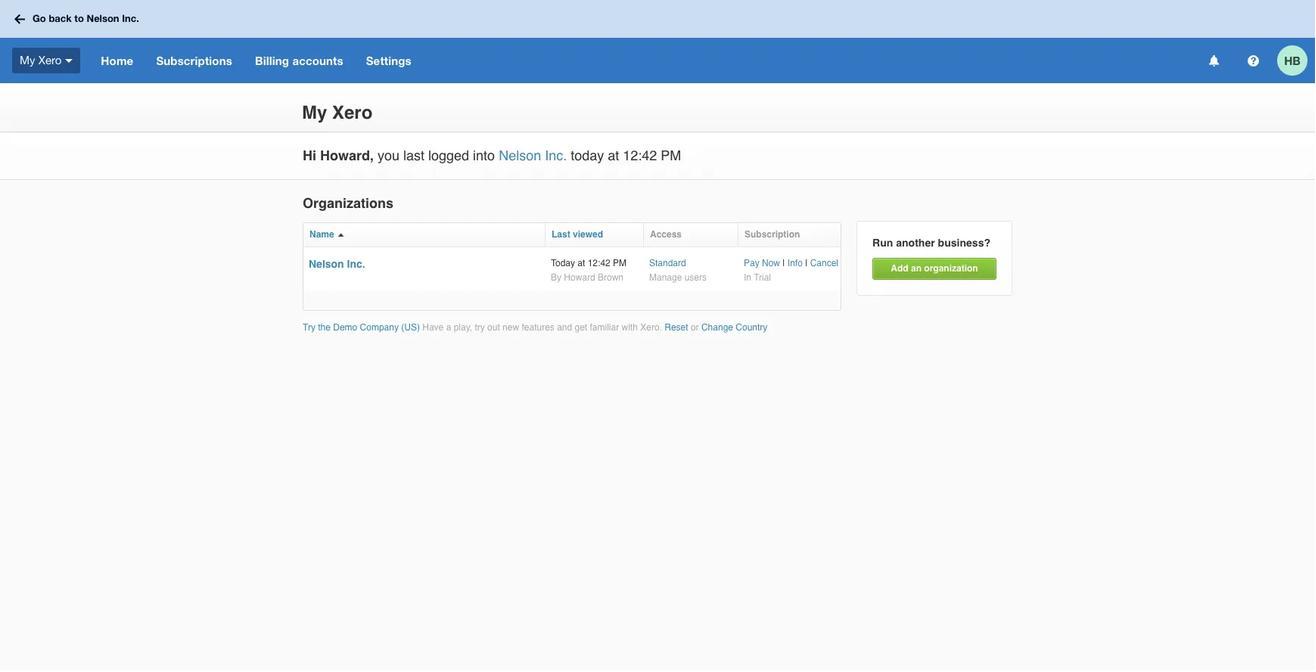 Task type: vqa. For each thing, say whether or not it's contained in the screenshot.
12:42 in Today at 12:42 PM By Howard Brown
yes



Task type: describe. For each thing, give the bounding box(es) containing it.
hi howard, you last logged into nelson inc. today at 12:42 pm
[[303, 148, 682, 164]]

svg image inside my xero popup button
[[65, 59, 73, 63]]

pay now | info | cancel in trial
[[744, 258, 839, 283]]

0 vertical spatial inc.
[[122, 12, 139, 24]]

1 horizontal spatial 12:42
[[623, 148, 657, 164]]

2 vertical spatial nelson
[[309, 258, 344, 270]]

try the demo company (us) link
[[303, 323, 423, 333]]

name
[[310, 230, 334, 240]]

xero inside my xero popup button
[[38, 54, 62, 66]]

change
[[702, 323, 734, 333]]

settings
[[366, 54, 412, 67]]

2 vertical spatial inc.
[[347, 258, 365, 270]]

go
[[33, 12, 46, 24]]

1 horizontal spatial at
[[608, 148, 620, 164]]

subscription
[[745, 230, 801, 240]]

you
[[378, 148, 400, 164]]

go back to nelson inc. link
[[9, 5, 148, 32]]

and
[[557, 323, 573, 333]]

viewed
[[573, 230, 603, 240]]

back
[[49, 12, 72, 24]]

accounts
[[293, 54, 344, 67]]

another
[[897, 237, 936, 249]]

reset link
[[665, 323, 689, 333]]

go back to nelson inc.
[[33, 12, 139, 24]]

1 horizontal spatial my xero
[[302, 102, 373, 124]]

pm inside today at 12:42 pm by howard brown
[[613, 258, 627, 269]]

home link
[[90, 38, 145, 83]]

reset
[[665, 323, 689, 333]]

2 horizontal spatial inc.
[[545, 148, 567, 164]]

features
[[522, 323, 555, 333]]

with
[[622, 323, 638, 333]]

add an organization
[[891, 264, 979, 274]]

2 | from the left
[[806, 258, 808, 269]]

run another business?
[[873, 237, 991, 249]]

2 horizontal spatial nelson
[[499, 148, 542, 164]]

or
[[691, 323, 699, 333]]

settings button
[[355, 38, 423, 83]]

1 vertical spatial xero
[[332, 102, 373, 124]]

last
[[404, 148, 425, 164]]

logged
[[429, 148, 470, 164]]

access
[[650, 230, 682, 240]]

out
[[488, 323, 500, 333]]

last viewed
[[552, 230, 603, 240]]

info link
[[788, 258, 803, 269]]

in
[[744, 272, 752, 283]]

1 horizontal spatial pm
[[661, 148, 682, 164]]

my xero inside popup button
[[20, 54, 62, 66]]

at inside today at 12:42 pm by howard brown
[[578, 258, 586, 269]]

today
[[571, 148, 604, 164]]

my xero button
[[0, 38, 90, 83]]

1 horizontal spatial my
[[302, 102, 327, 124]]

country
[[736, 323, 768, 333]]

try
[[475, 323, 485, 333]]

get
[[575, 323, 588, 333]]

svg image inside go back to nelson inc. link
[[14, 14, 25, 24]]

hi
[[303, 148, 316, 164]]

an
[[912, 264, 922, 274]]

change country link
[[702, 323, 768, 333]]

2 svg image from the left
[[1248, 55, 1260, 66]]

subscriptions link
[[145, 38, 244, 83]]

today at 12:42 pm by howard brown
[[551, 258, 627, 283]]

demo
[[333, 323, 358, 333]]

12:42 inside today at 12:42 pm by howard brown
[[588, 258, 611, 269]]



Task type: locate. For each thing, give the bounding box(es) containing it.
hb
[[1285, 53, 1301, 67]]

12:42 up brown
[[588, 258, 611, 269]]

0 horizontal spatial pm
[[613, 258, 627, 269]]

howard
[[564, 272, 596, 283]]

nelson
[[87, 12, 119, 24], [499, 148, 542, 164], [309, 258, 344, 270]]

standard link
[[650, 258, 687, 269]]

0 vertical spatial 12:42
[[623, 148, 657, 164]]

1 vertical spatial my
[[302, 102, 327, 124]]

0 vertical spatial svg image
[[14, 14, 25, 24]]

1 vertical spatial 12:42
[[588, 258, 611, 269]]

banner containing hb
[[0, 0, 1316, 83]]

0 horizontal spatial inc.
[[122, 12, 139, 24]]

pay
[[744, 258, 760, 269]]

0 vertical spatial at
[[608, 148, 620, 164]]

have
[[423, 323, 444, 333]]

howard,
[[320, 148, 374, 164]]

| left info link at top
[[783, 258, 786, 269]]

banner
[[0, 0, 1316, 83]]

my
[[20, 54, 35, 66], [302, 102, 327, 124]]

1 vertical spatial inc.
[[545, 148, 567, 164]]

svg image
[[14, 14, 25, 24], [65, 59, 73, 63]]

0 horizontal spatial svg image
[[1210, 55, 1219, 66]]

1 horizontal spatial |
[[806, 258, 808, 269]]

(us)
[[401, 323, 420, 333]]

0 vertical spatial my xero
[[20, 54, 62, 66]]

last
[[552, 230, 571, 240]]

|
[[783, 258, 786, 269], [806, 258, 808, 269]]

0 horizontal spatial 12:42
[[588, 258, 611, 269]]

1 vertical spatial at
[[578, 258, 586, 269]]

0 horizontal spatial my
[[20, 54, 35, 66]]

0 vertical spatial pm
[[661, 148, 682, 164]]

by
[[551, 272, 562, 283]]

1 svg image from the left
[[1210, 55, 1219, 66]]

company
[[360, 323, 399, 333]]

nelson inc. link right into on the left of the page
[[499, 148, 567, 164]]

cancel
[[811, 258, 839, 269]]

now
[[762, 258, 781, 269]]

try
[[303, 323, 316, 333]]

navigation inside banner
[[90, 38, 1199, 83]]

standard
[[650, 258, 687, 269]]

pm
[[661, 148, 682, 164], [613, 258, 627, 269]]

play,
[[454, 323, 473, 333]]

billing accounts
[[255, 54, 344, 67]]

the
[[318, 323, 331, 333]]

users
[[685, 272, 707, 283]]

xero up howard,
[[332, 102, 373, 124]]

12:42 right today
[[623, 148, 657, 164]]

today
[[551, 258, 575, 269]]

1 horizontal spatial inc.
[[347, 258, 365, 270]]

nelson inside go back to nelson inc. link
[[87, 12, 119, 24]]

nelson right to
[[87, 12, 119, 24]]

business?
[[939, 237, 991, 249]]

12:42
[[623, 148, 657, 164], [588, 258, 611, 269]]

to
[[74, 12, 84, 24]]

svg image
[[1210, 55, 1219, 66], [1248, 55, 1260, 66]]

0 horizontal spatial at
[[578, 258, 586, 269]]

pay now link
[[744, 258, 781, 269]]

last viewed link
[[552, 230, 603, 240]]

standard manage users
[[650, 258, 707, 283]]

my inside popup button
[[20, 54, 35, 66]]

subscriptions
[[156, 54, 232, 67]]

at right today
[[608, 148, 620, 164]]

svg image left go
[[14, 14, 25, 24]]

my up hi
[[302, 102, 327, 124]]

1 horizontal spatial svg image
[[1248, 55, 1260, 66]]

xero
[[38, 54, 62, 66], [332, 102, 373, 124]]

0 horizontal spatial svg image
[[14, 14, 25, 24]]

inc. up "home" link
[[122, 12, 139, 24]]

inc.
[[122, 12, 139, 24], [545, 148, 567, 164], [347, 258, 365, 270]]

name link
[[310, 230, 334, 240]]

xero.
[[641, 323, 662, 333]]

1 vertical spatial nelson inc. link
[[309, 258, 365, 270]]

0 vertical spatial xero
[[38, 54, 62, 66]]

0 vertical spatial nelson
[[87, 12, 119, 24]]

brown
[[598, 272, 624, 283]]

manage
[[650, 272, 682, 283]]

1 vertical spatial my xero
[[302, 102, 373, 124]]

0 horizontal spatial nelson inc. link
[[309, 258, 365, 270]]

info
[[788, 258, 803, 269]]

1 horizontal spatial nelson inc. link
[[499, 148, 567, 164]]

0 horizontal spatial nelson
[[87, 12, 119, 24]]

nelson inc. link
[[499, 148, 567, 164], [309, 258, 365, 270]]

0 horizontal spatial |
[[783, 258, 786, 269]]

at
[[608, 148, 620, 164], [578, 258, 586, 269]]

1 vertical spatial nelson
[[499, 148, 542, 164]]

1 vertical spatial pm
[[613, 258, 627, 269]]

xero down back
[[38, 54, 62, 66]]

new
[[503, 323, 520, 333]]

my down go
[[20, 54, 35, 66]]

1 horizontal spatial svg image
[[65, 59, 73, 63]]

try the demo company (us) have a play, try out new features and get familiar with xero. reset or change country
[[303, 323, 768, 333]]

organizations
[[303, 195, 394, 211]]

hb button
[[1278, 38, 1316, 83]]

1 | from the left
[[783, 258, 786, 269]]

| right info
[[806, 258, 808, 269]]

billing
[[255, 54, 289, 67]]

navigation
[[90, 38, 1199, 83]]

0 vertical spatial my
[[20, 54, 35, 66]]

0 vertical spatial nelson inc. link
[[499, 148, 567, 164]]

trial
[[754, 272, 772, 283]]

nelson inc. link down name link
[[309, 258, 365, 270]]

familiar
[[590, 323, 620, 333]]

home
[[101, 54, 134, 67]]

cancel link
[[811, 258, 839, 269]]

inc. left today
[[545, 148, 567, 164]]

nelson right into on the left of the page
[[499, 148, 542, 164]]

at up howard
[[578, 258, 586, 269]]

run
[[873, 237, 894, 249]]

billing accounts link
[[244, 38, 355, 83]]

0 horizontal spatial my xero
[[20, 54, 62, 66]]

add
[[891, 264, 909, 274]]

svg image down go back to nelson inc. link
[[65, 59, 73, 63]]

navigation containing home
[[90, 38, 1199, 83]]

my xero
[[20, 54, 62, 66], [302, 102, 373, 124]]

1 horizontal spatial nelson
[[309, 258, 344, 270]]

add an organization link
[[873, 259, 997, 280]]

my xero down go
[[20, 54, 62, 66]]

1 horizontal spatial xero
[[332, 102, 373, 124]]

inc. down organizations
[[347, 258, 365, 270]]

a
[[446, 323, 452, 333]]

my xero up howard,
[[302, 102, 373, 124]]

nelson down name link
[[309, 258, 344, 270]]

nelson inc.
[[309, 258, 365, 270]]

0 horizontal spatial xero
[[38, 54, 62, 66]]

into
[[473, 148, 495, 164]]

organization
[[925, 264, 979, 274]]

1 vertical spatial svg image
[[65, 59, 73, 63]]



